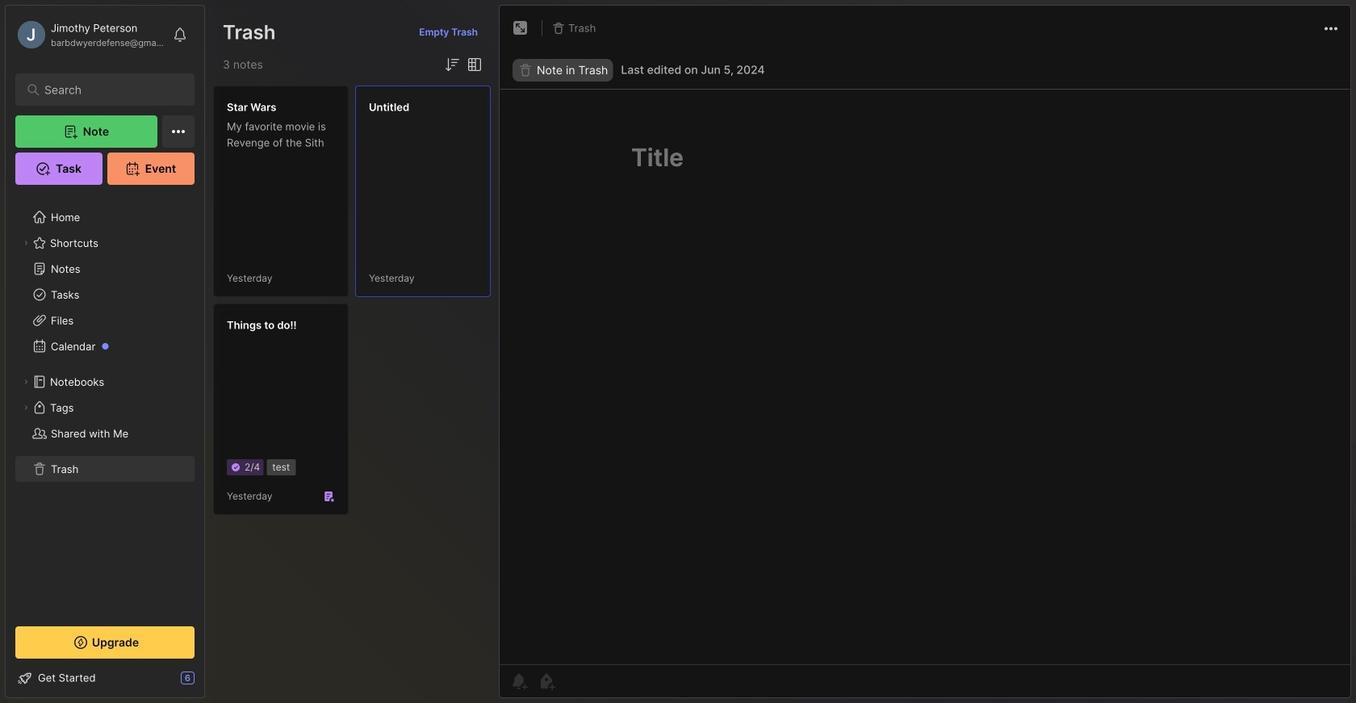 Task type: describe. For each thing, give the bounding box(es) containing it.
Account field
[[15, 19, 165, 51]]

View options field
[[462, 55, 484, 74]]

Help and Learning task checklist field
[[6, 665, 204, 691]]

note window element
[[499, 5, 1351, 702]]

expand notebooks image
[[21, 377, 31, 387]]

add tag image
[[537, 672, 556, 691]]



Task type: locate. For each thing, give the bounding box(es) containing it.
more actions image
[[1321, 19, 1341, 38]]

expand tags image
[[21, 403, 31, 412]]

tree
[[6, 195, 204, 612]]

tree inside main "element"
[[6, 195, 204, 612]]

Sort options field
[[442, 55, 462, 74]]

Note Editor text field
[[500, 89, 1350, 664]]

none search field inside main "element"
[[44, 80, 173, 99]]

click to collapse image
[[204, 673, 216, 693]]

More actions field
[[1321, 18, 1341, 38]]

Search text field
[[44, 82, 173, 98]]

expand note image
[[511, 19, 530, 38]]

add a reminder image
[[509, 672, 529, 691]]

main element
[[0, 0, 210, 703]]

None search field
[[44, 80, 173, 99]]



Task type: vqa. For each thing, say whether or not it's contained in the screenshot.
Start writing… text field
no



